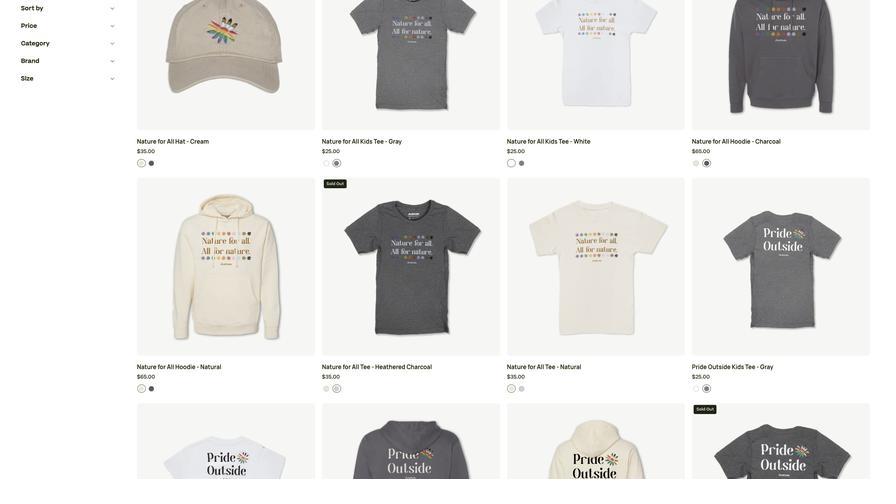 Task type: describe. For each thing, give the bounding box(es) containing it.
nature for all kids tee - white link
[[507, 137, 685, 146]]

nature for all tee - heathered charcoal $35.00
[[322, 363, 432, 381]]

nature for all hoodie - charcoal link
[[692, 137, 870, 146]]

gray inside pride outside kids tee - gray $25.00
[[760, 363, 773, 371]]

option group for nature for all tee - natural
[[507, 385, 685, 393]]

all for nature for all hoodie - charcoal
[[722, 138, 729, 145]]

option group for nature for all tee - heathered charcoal
[[322, 385, 500, 393]]

$35.00 link for heathered
[[322, 373, 500, 381]]

kids for white
[[545, 138, 558, 145]]

natural radio for nature for all hoodie - charcoal
[[692, 159, 701, 167]]

nature for nature for all kids tee - gray
[[322, 138, 342, 145]]

heathered charcoal - sold out image for nature for all tee - natural
[[519, 386, 524, 392]]

all for nature for all tee - heathered charcoal
[[352, 363, 359, 371]]

$25.00 link for pride outside kids tee - gray
[[692, 373, 870, 381]]

gray radio for nature for all kids tee - white
[[518, 159, 526, 167]]

nature for nature for all hoodie - charcoal
[[692, 138, 712, 145]]

option group for nature for all hat - cream
[[137, 159, 315, 167]]

option group for nature for all hoodie - natural
[[137, 385, 315, 393]]

- for nature for all hoodie - charcoal
[[752, 138, 754, 145]]

$65.00 for nature for all hoodie - natural
[[137, 373, 155, 381]]

Natural radio
[[322, 385, 331, 393]]

tee for nature for all tee - heathered charcoal
[[360, 363, 370, 371]]

$65.00 link for natural
[[137, 373, 315, 381]]

White radio
[[322, 159, 331, 167]]

sort by button
[[21, 0, 116, 17]]

kids inside pride outside kids tee - gray $25.00
[[732, 363, 744, 371]]

mountain image
[[149, 160, 154, 166]]

for for nature for all kids tee - gray
[[343, 138, 351, 145]]

hoodie for charcoal
[[730, 138, 751, 145]]

cream image
[[138, 160, 144, 166]]

$65.00 link for charcoal
[[692, 148, 870, 156]]

nature for nature for all kids tee - white
[[507, 138, 527, 145]]

nature for all tee - heathered charcoal link
[[322, 363, 500, 372]]

$65.00 for nature for all hoodie - charcoal
[[692, 148, 710, 155]]

charcoal image for nature for all hoodie - natural
[[149, 386, 154, 392]]

nature for all tee - natural link
[[507, 363, 685, 372]]

$25.00 link for nature for all kids tee - gray
[[322, 148, 500, 156]]

$35.00 for nature for all hat - cream
[[137, 148, 155, 155]]

$25.00 for nature for all kids tee - gray
[[322, 148, 340, 155]]

- for nature for all tee - heathered charcoal
[[372, 363, 374, 371]]

natural for nature for all tee - natural
[[560, 363, 581, 371]]

option group for nature for all hoodie - charcoal
[[692, 159, 870, 167]]

gray radio for nature for all kids tee - gray
[[333, 159, 341, 167]]

sort by
[[21, 4, 43, 13]]

by
[[36, 4, 43, 13]]

all for nature for all tee - natural
[[537, 363, 544, 371]]

Heathered Charcoal - Sold Out radio
[[518, 385, 526, 393]]

$25.00 link for nature for all kids tee - white
[[507, 148, 685, 156]]

all for nature for all kids tee - gray
[[352, 138, 359, 145]]

- for nature for all hoodie - natural
[[197, 363, 199, 371]]

Heathered Charcoal - Sold Out radio
[[333, 385, 341, 393]]

white image for nature for all kids tee - gray
[[323, 160, 329, 166]]

nature for all hoodie - natural link
[[137, 363, 315, 372]]

white radio for nature for all kids tee - white
[[507, 159, 516, 167]]

pride outside kids tee - gray $25.00
[[692, 363, 773, 381]]

charcoal image for nature for all hoodie - charcoal
[[704, 160, 709, 166]]

for for nature for all tee - natural
[[528, 363, 536, 371]]

tee for nature for all tee - natural
[[545, 363, 556, 371]]

natural image for nature for all tee - natural
[[508, 386, 514, 392]]

cream
[[190, 138, 209, 145]]

- for nature for all tee - natural
[[557, 363, 559, 371]]

size button
[[21, 70, 116, 87]]

nature for all kids tee - gray link
[[322, 137, 500, 146]]

tee inside nature for all kids tee - gray $25.00
[[374, 138, 384, 145]]

for for nature for all tee - heathered charcoal
[[343, 363, 351, 371]]

all for nature for all hoodie - natural
[[167, 363, 174, 371]]



Task type: vqa. For each thing, say whether or not it's contained in the screenshot.


Task type: locate. For each thing, give the bounding box(es) containing it.
1 horizontal spatial natural radio
[[507, 385, 516, 393]]

hoodie inside 'nature for all hoodie - natural $65.00'
[[175, 363, 196, 371]]

2 horizontal spatial $25.00
[[692, 373, 710, 381]]

$35.00 up heathered charcoal - sold out radio
[[507, 373, 525, 381]]

$25.00 inside pride outside kids tee - gray $25.00
[[692, 373, 710, 381]]

0 horizontal spatial $65.00
[[137, 373, 155, 381]]

charcoal radio down nature for all hoodie - charcoal $65.00
[[703, 159, 711, 167]]

1 horizontal spatial $25.00 link
[[507, 148, 685, 156]]

white image for nature for all kids tee - white
[[508, 160, 514, 166]]

hoodie
[[730, 138, 751, 145], [175, 363, 196, 371]]

1 horizontal spatial natural image
[[508, 386, 514, 392]]

0 horizontal spatial white radio
[[507, 159, 516, 167]]

$35.00 inside nature for all hat - cream $35.00
[[137, 148, 155, 155]]

tee for pride outside kids tee - gray
[[745, 363, 755, 371]]

1 vertical spatial $65.00 link
[[137, 373, 315, 381]]

0 horizontal spatial kids
[[360, 138, 373, 145]]

kids
[[360, 138, 373, 145], [545, 138, 558, 145], [732, 363, 744, 371]]

1 horizontal spatial $25.00
[[507, 148, 525, 155]]

$25.00 inside nature for all kids tee - white $25.00
[[507, 148, 525, 155]]

$35.00 link for cream
[[137, 148, 315, 156]]

0 horizontal spatial $65.00 link
[[137, 373, 315, 381]]

nature for all hoodie - charcoal $65.00
[[692, 138, 781, 155]]

- inside pride outside kids tee - gray $25.00
[[757, 363, 759, 371]]

2 natural from the left
[[560, 363, 581, 371]]

nature inside 'nature for all hoodie - natural $65.00'
[[137, 363, 157, 371]]

1 horizontal spatial hoodie
[[730, 138, 751, 145]]

hoodie for natural
[[175, 363, 196, 371]]

1 white image from the left
[[323, 160, 329, 166]]

for inside nature for all hat - cream $35.00
[[158, 138, 166, 145]]

charcoal
[[755, 138, 781, 145], [407, 363, 432, 371]]

option group for nature for all kids tee - gray
[[322, 159, 500, 167]]

all inside 'nature for all hoodie - natural $65.00'
[[167, 363, 174, 371]]

natural image
[[138, 386, 144, 392]]

nature inside nature for all kids tee - gray $25.00
[[322, 138, 342, 145]]

white image
[[323, 160, 329, 166], [508, 160, 514, 166]]

gray inside nature for all kids tee - gray $25.00
[[389, 138, 402, 145]]

kids inside nature for all kids tee - white $25.00
[[545, 138, 558, 145]]

1 horizontal spatial $35.00 link
[[322, 373, 500, 381]]

$35.00 for nature for all tee - natural
[[507, 373, 525, 381]]

for for nature for all kids tee - white
[[528, 138, 536, 145]]

$35.00 link down nature for all tee - heathered charcoal link
[[322, 373, 500, 381]]

1 gray image from the left
[[334, 160, 339, 166]]

1 horizontal spatial gray
[[760, 363, 773, 371]]

1 horizontal spatial gray radio
[[518, 159, 526, 167]]

category button
[[21, 35, 116, 52]]

for inside nature for all tee - natural $35.00
[[528, 363, 536, 371]]

$35.00 inside nature for all tee - heathered charcoal $35.00
[[322, 373, 340, 381]]

-
[[187, 138, 189, 145], [385, 138, 387, 145], [570, 138, 573, 145], [752, 138, 754, 145], [197, 363, 199, 371], [372, 363, 374, 371], [557, 363, 559, 371], [757, 363, 759, 371]]

- inside nature for all kids tee - gray $25.00
[[385, 138, 387, 145]]

0 horizontal spatial hoodie
[[175, 363, 196, 371]]

Cream radio
[[137, 159, 146, 167]]

nature for all hoodie - natural $65.00
[[137, 363, 221, 381]]

nature for all kids tee - white $25.00
[[507, 138, 591, 155]]

$25.00 inside nature for all kids tee - gray $25.00
[[322, 148, 340, 155]]

1 vertical spatial $65.00
[[137, 373, 155, 381]]

natural radio for nature for all hoodie - natural
[[137, 385, 146, 393]]

0 horizontal spatial natural
[[200, 363, 221, 371]]

2 gray image from the left
[[519, 160, 524, 166]]

$35.00 up natural option
[[322, 373, 340, 381]]

natural inside 'nature for all hoodie - natural $65.00'
[[200, 363, 221, 371]]

Gray radio
[[703, 385, 711, 393]]

Natural radio
[[692, 159, 701, 167], [137, 385, 146, 393], [507, 385, 516, 393]]

1 horizontal spatial kids
[[545, 138, 558, 145]]

hoodie inside nature for all hoodie - charcoal $65.00
[[730, 138, 751, 145]]

- for nature for all hat - cream
[[187, 138, 189, 145]]

white image
[[694, 386, 699, 392]]

tee
[[374, 138, 384, 145], [559, 138, 569, 145], [360, 363, 370, 371], [545, 363, 556, 371], [745, 363, 755, 371]]

1 gray radio from the left
[[333, 159, 341, 167]]

1 horizontal spatial $65.00 link
[[692, 148, 870, 156]]

option group down nature for all hoodie - natural link
[[137, 385, 315, 393]]

$35.00 link for natural
[[507, 373, 685, 381]]

0 horizontal spatial gray radio
[[333, 159, 341, 167]]

0 horizontal spatial heathered charcoal - sold out image
[[334, 386, 339, 392]]

$25.00 link
[[322, 148, 500, 156], [507, 148, 685, 156], [692, 373, 870, 381]]

0 vertical spatial charcoal radio
[[703, 159, 711, 167]]

size
[[21, 74, 33, 83]]

0 horizontal spatial charcoal image
[[149, 386, 154, 392]]

1 vertical spatial charcoal radio
[[147, 385, 156, 393]]

heathered charcoal - sold out image down nature for all tee - natural $35.00
[[519, 386, 524, 392]]

0 vertical spatial white radio
[[507, 159, 516, 167]]

0 vertical spatial $65.00 link
[[692, 148, 870, 156]]

for inside nature for all kids tee - white $25.00
[[528, 138, 536, 145]]

nature inside nature for all tee - natural $35.00
[[507, 363, 527, 371]]

$35.00
[[137, 148, 155, 155], [322, 373, 340, 381], [507, 373, 525, 381]]

2 white image from the left
[[508, 160, 514, 166]]

0 horizontal spatial $25.00
[[322, 148, 340, 155]]

option group down "nature for all hoodie - charcoal" link
[[692, 159, 870, 167]]

kids for gray
[[360, 138, 373, 145]]

gray image right white radio
[[334, 160, 339, 166]]

nature for nature for all tee - heathered charcoal
[[322, 363, 342, 371]]

natural inside nature for all tee - natural $35.00
[[560, 363, 581, 371]]

heathered
[[375, 363, 405, 371]]

White radio
[[507, 159, 516, 167], [692, 385, 701, 393]]

all inside nature for all tee - heathered charcoal $35.00
[[352, 363, 359, 371]]

charcoal inside nature for all tee - heathered charcoal $35.00
[[407, 363, 432, 371]]

nature inside nature for all hat - cream $35.00
[[137, 138, 157, 145]]

gray image down nature for all kids tee - white $25.00
[[519, 160, 524, 166]]

1 vertical spatial hoodie
[[175, 363, 196, 371]]

natural for nature for all hoodie - natural
[[200, 363, 221, 371]]

$25.00 link down nature for all kids tee - gray link
[[322, 148, 500, 156]]

$65.00 inside nature for all hoodie - charcoal $65.00
[[692, 148, 710, 155]]

$25.00
[[322, 148, 340, 155], [507, 148, 525, 155], [692, 373, 710, 381]]

option group down nature for all hat - cream link
[[137, 159, 315, 167]]

Mountain radio
[[147, 159, 156, 167]]

all inside nature for all tee - natural $35.00
[[537, 363, 544, 371]]

- inside nature for all hat - cream $35.00
[[187, 138, 189, 145]]

natural image
[[694, 160, 699, 166], [323, 386, 329, 392], [508, 386, 514, 392]]

2 horizontal spatial $35.00 link
[[507, 373, 685, 381]]

$35.00 up cream option
[[137, 148, 155, 155]]

0 vertical spatial $65.00
[[692, 148, 710, 155]]

1 vertical spatial white radio
[[692, 385, 701, 393]]

for for nature for all hoodie - charcoal
[[713, 138, 721, 145]]

all inside nature for all hat - cream $35.00
[[167, 138, 174, 145]]

- inside nature for all kids tee - white $25.00
[[570, 138, 573, 145]]

all for nature for all hat - cream
[[167, 138, 174, 145]]

1 vertical spatial charcoal image
[[149, 386, 154, 392]]

natural
[[200, 363, 221, 371], [560, 363, 581, 371]]

brand
[[21, 57, 39, 65]]

outside
[[708, 363, 731, 371]]

white image inside option
[[508, 160, 514, 166]]

0 horizontal spatial white image
[[323, 160, 329, 166]]

gray radio down nature for all kids tee - white $25.00
[[518, 159, 526, 167]]

nature inside nature for all hoodie - charcoal $65.00
[[692, 138, 712, 145]]

gray image
[[334, 160, 339, 166], [519, 160, 524, 166]]

0 vertical spatial hoodie
[[730, 138, 751, 145]]

nature inside nature for all kids tee - white $25.00
[[507, 138, 527, 145]]

heathered charcoal - sold out image right natural option
[[334, 386, 339, 392]]

0 horizontal spatial charcoal
[[407, 363, 432, 371]]

$35.00 link down nature for all hat - cream link
[[137, 148, 315, 156]]

2 horizontal spatial natural image
[[694, 160, 699, 166]]

0 vertical spatial charcoal
[[755, 138, 781, 145]]

for inside nature for all kids tee - gray $25.00
[[343, 138, 351, 145]]

$25.00 link down pride outside kids tee - gray link
[[692, 373, 870, 381]]

$35.00 link
[[137, 148, 315, 156], [322, 373, 500, 381], [507, 373, 685, 381]]

1 natural from the left
[[200, 363, 221, 371]]

for
[[158, 138, 166, 145], [343, 138, 351, 145], [528, 138, 536, 145], [713, 138, 721, 145], [158, 363, 166, 371], [343, 363, 351, 371], [528, 363, 536, 371]]

charcoal inside nature for all hoodie - charcoal $65.00
[[755, 138, 781, 145]]

0 horizontal spatial gray
[[389, 138, 402, 145]]

heathered charcoal - sold out image
[[334, 386, 339, 392], [519, 386, 524, 392]]

1 horizontal spatial charcoal radio
[[703, 159, 711, 167]]

$65.00 link down "nature for all hoodie - charcoal" link
[[692, 148, 870, 156]]

pride
[[692, 363, 707, 371]]

nature for all tee - natural $35.00
[[507, 363, 581, 381]]

$25.00 link down the nature for all kids tee - white link
[[507, 148, 685, 156]]

$35.00 inside nature for all tee - natural $35.00
[[507, 373, 525, 381]]

gray image for nature for all kids tee - white
[[519, 160, 524, 166]]

price button
[[21, 17, 116, 35]]

white
[[574, 138, 591, 145]]

option group
[[137, 159, 315, 167], [322, 159, 500, 167], [507, 159, 685, 167], [692, 159, 870, 167], [137, 385, 315, 393], [322, 385, 500, 393], [507, 385, 685, 393], [692, 385, 870, 393]]

charcoal radio right natural image
[[147, 385, 156, 393]]

1 horizontal spatial $65.00
[[692, 148, 710, 155]]

1 vertical spatial charcoal
[[407, 363, 432, 371]]

charcoal radio for nature for all hoodie - charcoal
[[703, 159, 711, 167]]

$65.00 link down nature for all hoodie - natural link
[[137, 373, 315, 381]]

0 horizontal spatial $35.00
[[137, 148, 155, 155]]

gray
[[389, 138, 402, 145], [760, 363, 773, 371]]

nature for nature for all tee - natural
[[507, 363, 527, 371]]

nature for all hat - cream link
[[137, 137, 315, 146]]

tee inside nature for all tee - natural $35.00
[[545, 363, 556, 371]]

2 gray radio from the left
[[518, 159, 526, 167]]

option group down nature for all tee - heathered charcoal link
[[322, 385, 500, 393]]

all
[[167, 138, 174, 145], [352, 138, 359, 145], [537, 138, 544, 145], [722, 138, 729, 145], [167, 363, 174, 371], [352, 363, 359, 371], [537, 363, 544, 371]]

natural image for nature for all hoodie - charcoal
[[694, 160, 699, 166]]

$25.00 for nature for all kids tee - white
[[507, 148, 525, 155]]

2 horizontal spatial natural radio
[[692, 159, 701, 167]]

all inside nature for all kids tee - white $25.00
[[537, 138, 544, 145]]

0 horizontal spatial charcoal radio
[[147, 385, 156, 393]]

- inside nature for all tee - natural $35.00
[[557, 363, 559, 371]]

- for pride outside kids tee - gray
[[757, 363, 759, 371]]

gray image for nature for all kids tee - gray
[[334, 160, 339, 166]]

price
[[21, 22, 37, 30]]

white image inside radio
[[323, 160, 329, 166]]

natural image inside option
[[323, 386, 329, 392]]

charcoal radio for nature for all hoodie - natural
[[147, 385, 156, 393]]

heathered charcoal - sold out image inside heathered charcoal - sold out radio
[[519, 386, 524, 392]]

all inside nature for all hoodie - charcoal $65.00
[[722, 138, 729, 145]]

charcoal image right natural image
[[149, 386, 154, 392]]

nature for nature for all hoodie - natural
[[137, 363, 157, 371]]

2 horizontal spatial $25.00 link
[[692, 373, 870, 381]]

0 horizontal spatial $35.00 link
[[137, 148, 315, 156]]

hat
[[175, 138, 185, 145]]

1 horizontal spatial heathered charcoal - sold out image
[[519, 386, 524, 392]]

heathered charcoal - sold out image for nature for all tee - heathered charcoal
[[334, 386, 339, 392]]

kids inside nature for all kids tee - gray $25.00
[[360, 138, 373, 145]]

gray radio right white radio
[[333, 159, 341, 167]]

all for nature for all kids tee - white
[[537, 138, 544, 145]]

for inside nature for all hoodie - charcoal $65.00
[[713, 138, 721, 145]]

tee inside nature for all kids tee - white $25.00
[[559, 138, 569, 145]]

- inside 'nature for all hoodie - natural $65.00'
[[197, 363, 199, 371]]

- inside nature for all tee - heathered charcoal $35.00
[[372, 363, 374, 371]]

for inside 'nature for all hoodie - natural $65.00'
[[158, 363, 166, 371]]

0 horizontal spatial gray image
[[334, 160, 339, 166]]

Charcoal radio
[[703, 159, 711, 167], [147, 385, 156, 393]]

2 horizontal spatial kids
[[732, 363, 744, 371]]

option group for nature for all kids tee - white
[[507, 159, 685, 167]]

1 vertical spatial gray
[[760, 363, 773, 371]]

$35.00 link down nature for all tee - natural link
[[507, 373, 685, 381]]

$65.00 link
[[692, 148, 870, 156], [137, 373, 315, 381]]

$65.00 inside 'nature for all hoodie - natural $65.00'
[[137, 373, 155, 381]]

Gray radio
[[333, 159, 341, 167], [518, 159, 526, 167]]

category
[[21, 39, 50, 48]]

for for nature for all hoodie - natural
[[158, 363, 166, 371]]

brand button
[[21, 52, 116, 70]]

0 horizontal spatial natural radio
[[137, 385, 146, 393]]

gray image
[[704, 386, 709, 392]]

1 horizontal spatial gray image
[[519, 160, 524, 166]]

for for nature for all hat - cream
[[158, 138, 166, 145]]

tee inside nature for all tee - heathered charcoal $35.00
[[360, 363, 370, 371]]

0 horizontal spatial natural image
[[323, 386, 329, 392]]

nature for all hat - cream $35.00
[[137, 138, 209, 155]]

0 horizontal spatial $25.00 link
[[322, 148, 500, 156]]

option group down nature for all kids tee - gray link
[[322, 159, 500, 167]]

1 heathered charcoal - sold out image from the left
[[334, 386, 339, 392]]

sort
[[21, 4, 34, 13]]

1 horizontal spatial charcoal
[[755, 138, 781, 145]]

natural radio for nature for all tee - natural
[[507, 385, 516, 393]]

$65.00
[[692, 148, 710, 155], [137, 373, 155, 381]]

all inside nature for all kids tee - gray $25.00
[[352, 138, 359, 145]]

heathered charcoal - sold out image inside heathered charcoal - sold out option
[[334, 386, 339, 392]]

nature for all kids tee - gray $25.00
[[322, 138, 402, 155]]

pride outside kids tee - gray link
[[692, 363, 870, 372]]

1 horizontal spatial white image
[[508, 160, 514, 166]]

natural image for nature for all tee - heathered charcoal
[[323, 386, 329, 392]]

option group for pride outside kids tee - gray
[[692, 385, 870, 393]]

0 vertical spatial gray
[[389, 138, 402, 145]]

for inside nature for all tee - heathered charcoal $35.00
[[343, 363, 351, 371]]

nature for nature for all hat - cream
[[137, 138, 157, 145]]

1 horizontal spatial $35.00
[[322, 373, 340, 381]]

option group down pride outside kids tee - gray link
[[692, 385, 870, 393]]

charcoal image
[[704, 160, 709, 166], [149, 386, 154, 392]]

nature inside nature for all tee - heathered charcoal $35.00
[[322, 363, 342, 371]]

0 vertical spatial charcoal image
[[704, 160, 709, 166]]

option group down nature for all tee - natural link
[[507, 385, 685, 393]]

white radio for pride outside kids tee - gray
[[692, 385, 701, 393]]

- inside nature for all hoodie - charcoal $65.00
[[752, 138, 754, 145]]

2 horizontal spatial $35.00
[[507, 373, 525, 381]]

tee inside pride outside kids tee - gray $25.00
[[745, 363, 755, 371]]

nature
[[137, 138, 157, 145], [322, 138, 342, 145], [507, 138, 527, 145], [692, 138, 712, 145], [137, 363, 157, 371], [322, 363, 342, 371], [507, 363, 527, 371]]

1 horizontal spatial charcoal image
[[704, 160, 709, 166]]

1 horizontal spatial white radio
[[692, 385, 701, 393]]

charcoal image down nature for all hoodie - charcoal $65.00
[[704, 160, 709, 166]]

2 heathered charcoal - sold out image from the left
[[519, 386, 524, 392]]

option group down the nature for all kids tee - white link
[[507, 159, 685, 167]]

1 horizontal spatial natural
[[560, 363, 581, 371]]



